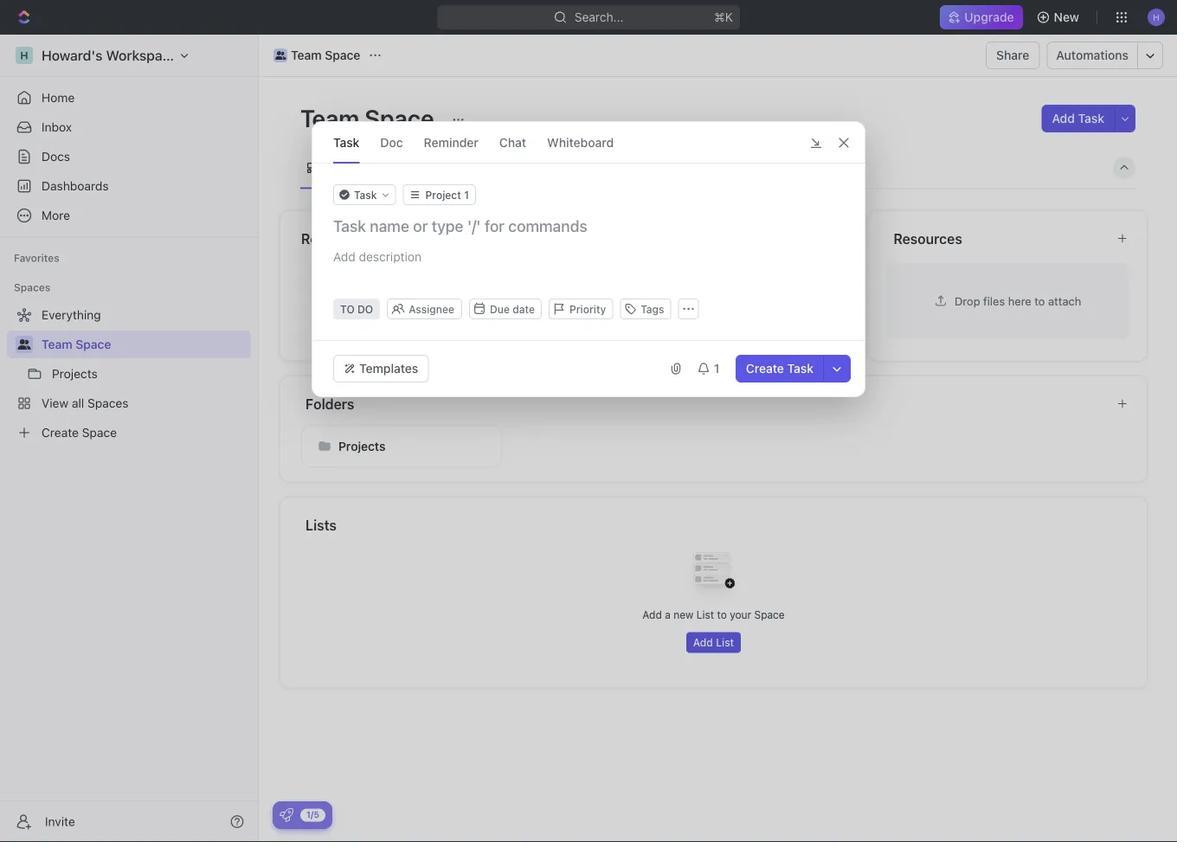 Task type: vqa. For each thing, say whether or not it's contained in the screenshot.
the templates dropdown button
yes



Task type: describe. For each thing, give the bounding box(es) containing it.
0 vertical spatial team
[[291, 48, 322, 62]]

whiteboard
[[547, 135, 614, 149]]

to left your
[[717, 609, 727, 621]]

resources button
[[893, 228, 1103, 249]]

add for add task
[[1053, 111, 1075, 126]]

add for add a new list to your space
[[643, 609, 662, 621]]

new
[[674, 609, 694, 621]]

favorites button
[[7, 248, 66, 268]]

list inside 'link'
[[475, 161, 495, 175]]

priority
[[570, 303, 606, 315]]

favorites
[[14, 252, 60, 264]]

to inside dropdown button
[[340, 303, 355, 315]]

docs inside sidebar navigation
[[42, 149, 70, 164]]

inbox link
[[7, 113, 251, 141]]

items
[[418, 332, 445, 344]]

you
[[605, 332, 624, 344]]

user group image inside team space tree
[[18, 339, 31, 350]]

user group image inside team space link
[[275, 51, 286, 60]]

dashboards
[[42, 179, 109, 193]]

resources
[[894, 230, 963, 247]]

invite
[[45, 815, 75, 829]]

gantt link
[[607, 156, 643, 180]]

templates
[[359, 362, 419, 376]]

this
[[760, 332, 778, 344]]

whiteboard button
[[547, 122, 614, 163]]

team space inside tree
[[42, 337, 111, 352]]

location.
[[781, 332, 823, 344]]

create task
[[746, 362, 814, 376]]

add task button
[[1042, 105, 1115, 132]]

home link
[[7, 84, 251, 112]]

automations
[[1057, 48, 1129, 62]]

reminder
[[424, 135, 479, 149]]

team space tree
[[7, 301, 251, 447]]

a
[[665, 609, 671, 621]]

onboarding checklist button image
[[280, 809, 294, 823]]

table link
[[671, 156, 706, 180]]

space inside team space tree
[[76, 337, 111, 352]]

new
[[1054, 10, 1080, 24]]

board
[[409, 161, 443, 175]]

to do
[[340, 303, 373, 315]]

onboarding checklist button element
[[280, 809, 294, 823]]

any
[[699, 332, 716, 344]]

your
[[319, 332, 342, 344]]

lists
[[306, 517, 337, 533]]

search...
[[575, 10, 624, 24]]

no recent items image
[[385, 262, 454, 331]]

1 vertical spatial list
[[697, 609, 714, 621]]

task down location.
[[788, 362, 814, 376]]

overview
[[323, 161, 377, 175]]

1 button
[[690, 355, 729, 383]]

task down automations button
[[1079, 111, 1105, 126]]

recent
[[301, 230, 347, 247]]

due date button
[[469, 299, 542, 320]]

chat button
[[500, 122, 527, 163]]

1/5
[[307, 810, 320, 820]]

gantt
[[611, 161, 643, 175]]

assignee button
[[389, 302, 461, 316]]

folders button
[[305, 394, 1103, 414]]

to left this
[[747, 332, 757, 344]]

to right here
[[1035, 294, 1046, 307]]

create
[[746, 362, 785, 376]]

board link
[[405, 156, 443, 180]]

add a new list to your space
[[643, 609, 785, 621]]

date
[[513, 303, 535, 315]]

doc
[[380, 135, 403, 149]]

attach
[[1049, 294, 1082, 307]]

share button
[[986, 42, 1040, 69]]

0 vertical spatial team space link
[[269, 45, 365, 66]]



Task type: locate. For each thing, give the bounding box(es) containing it.
list right the new at the right bottom
[[697, 609, 714, 621]]

0 vertical spatial docs
[[42, 149, 70, 164]]

recent
[[344, 332, 376, 344]]

your recent opened items will show here.
[[319, 332, 520, 344]]

add for add list
[[693, 637, 713, 649]]

calendar
[[527, 161, 579, 175]]

here.
[[495, 332, 520, 344]]

reminder button
[[424, 122, 479, 163]]

team
[[291, 48, 322, 62], [300, 103, 360, 132], [42, 337, 72, 352]]

do
[[358, 303, 373, 315]]

0 vertical spatial list
[[475, 161, 495, 175]]

user group image
[[275, 51, 286, 60], [18, 339, 31, 350]]

0 horizontal spatial user group image
[[18, 339, 31, 350]]

space
[[325, 48, 361, 62], [365, 103, 434, 132], [76, 337, 111, 352], [755, 609, 785, 621]]

team inside tree
[[42, 337, 72, 352]]

opened
[[379, 332, 416, 344]]

dialog containing task
[[312, 121, 866, 397]]

show
[[467, 332, 492, 344]]

doc button
[[380, 122, 403, 163]]

files
[[984, 294, 1006, 307]]

add task
[[1053, 111, 1105, 126]]

task up overview at left top
[[333, 135, 360, 149]]

tags button
[[620, 299, 672, 320]]

folders
[[306, 396, 354, 412]]

due
[[490, 303, 510, 315]]

dashboards link
[[7, 172, 251, 200]]

no most used docs image
[[679, 262, 749, 331]]

upgrade link
[[941, 5, 1023, 29]]

add list
[[693, 637, 735, 649]]

⌘k
[[714, 10, 733, 24]]

priority button
[[549, 299, 613, 320]]

1 horizontal spatial team space link
[[269, 45, 365, 66]]

here
[[1009, 294, 1032, 307]]

chat
[[500, 135, 527, 149]]

create task button
[[736, 355, 824, 383]]

0 vertical spatial add
[[1053, 111, 1075, 126]]

to
[[1035, 294, 1046, 307], [340, 303, 355, 315], [747, 332, 757, 344], [717, 609, 727, 621]]

projects button
[[301, 425, 502, 468]]

add
[[1053, 111, 1075, 126], [643, 609, 662, 621], [693, 637, 713, 649]]

task down overview at left top
[[354, 189, 377, 201]]

0 horizontal spatial team space link
[[42, 331, 248, 359]]

you haven't added any docs to this location.
[[605, 332, 823, 344]]

sidebar navigation
[[0, 35, 259, 843]]

1 vertical spatial user group image
[[18, 339, 31, 350]]

drop files here to attach
[[955, 294, 1082, 307]]

1 vertical spatial add
[[643, 609, 662, 621]]

overview link
[[320, 156, 377, 180]]

2 vertical spatial team space
[[42, 337, 111, 352]]

0 vertical spatial team space
[[291, 48, 361, 62]]

docs
[[42, 149, 70, 164], [719, 332, 744, 344]]

add down automations button
[[1053, 111, 1075, 126]]

list
[[475, 161, 495, 175], [697, 609, 714, 621], [716, 637, 735, 649]]

team space link inside tree
[[42, 331, 248, 359]]

projects
[[339, 439, 386, 453]]

2 horizontal spatial add
[[1053, 111, 1075, 126]]

your
[[730, 609, 752, 621]]

list down add a new list to your space
[[716, 637, 735, 649]]

task button
[[333, 184, 396, 205]]

upgrade
[[965, 10, 1015, 24]]

docs down the inbox
[[42, 149, 70, 164]]

no lists icon. image
[[679, 539, 749, 608]]

tags
[[641, 303, 665, 315]]

added
[[665, 332, 696, 344]]

1 horizontal spatial docs
[[719, 332, 744, 344]]

lists button
[[305, 515, 1127, 536]]

0 horizontal spatial docs
[[42, 149, 70, 164]]

1 vertical spatial team space link
[[42, 331, 248, 359]]

dialog
[[312, 121, 866, 397]]

1 horizontal spatial add
[[693, 637, 713, 649]]

tags button
[[620, 299, 672, 320]]

add left the a on the right bottom of the page
[[643, 609, 662, 621]]

spaces
[[14, 281, 51, 294]]

share
[[997, 48, 1030, 62]]

priority button
[[549, 299, 613, 320]]

to left do
[[340, 303, 355, 315]]

2 vertical spatial add
[[693, 637, 713, 649]]

home
[[42, 90, 75, 105]]

team space
[[291, 48, 361, 62], [300, 103, 439, 132], [42, 337, 111, 352]]

1 vertical spatial docs
[[719, 332, 744, 344]]

0 vertical spatial user group image
[[275, 51, 286, 60]]

1 vertical spatial team
[[300, 103, 360, 132]]

list inside button
[[716, 637, 735, 649]]

new button
[[1030, 3, 1090, 31]]

2 horizontal spatial list
[[716, 637, 735, 649]]

Task name or type '/' for commands text field
[[333, 216, 848, 236]]

will
[[448, 332, 464, 344]]

assignee
[[409, 303, 455, 315]]

0 horizontal spatial add
[[643, 609, 662, 621]]

drop
[[955, 294, 981, 307]]

to do button
[[333, 299, 380, 320]]

add list button
[[687, 633, 741, 653]]

docs right any
[[719, 332, 744, 344]]

table
[[675, 161, 706, 175]]

2 vertical spatial list
[[716, 637, 735, 649]]

0 horizontal spatial list
[[475, 161, 495, 175]]

2 vertical spatial team
[[42, 337, 72, 352]]

haven't
[[626, 332, 662, 344]]

list link
[[471, 156, 495, 180]]

1 horizontal spatial list
[[697, 609, 714, 621]]

1 horizontal spatial user group image
[[275, 51, 286, 60]]

inbox
[[42, 120, 72, 134]]

task button
[[333, 122, 360, 163]]

calendar link
[[524, 156, 579, 180]]

list left chat button
[[475, 161, 495, 175]]

1
[[714, 362, 720, 376]]

1 vertical spatial team space
[[300, 103, 439, 132]]

due date
[[490, 303, 535, 315]]

templates button
[[333, 355, 429, 383]]

automations button
[[1048, 42, 1138, 68]]

1 button
[[690, 355, 729, 383]]

docs link
[[7, 143, 251, 171]]

add down add a new list to your space
[[693, 637, 713, 649]]

task inside dropdown button
[[354, 189, 377, 201]]



